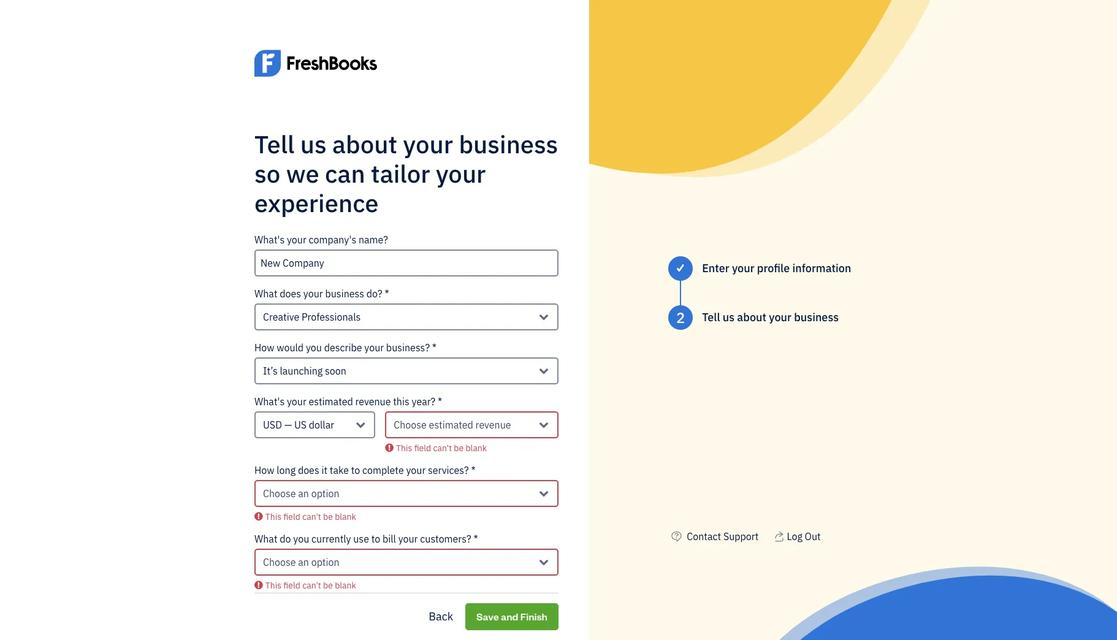 Task type: locate. For each thing, give the bounding box(es) containing it.
your
[[403, 128, 453, 160], [436, 157, 486, 189], [287, 234, 307, 246], [732, 261, 755, 275], [304, 288, 323, 300], [769, 310, 792, 324], [365, 342, 384, 354], [287, 396, 307, 408], [406, 464, 426, 476], [399, 533, 418, 545], [339, 602, 359, 614]]

it's launching soon
[[263, 365, 346, 377]]

1 an from the top
[[298, 488, 309, 500]]

1 vertical spatial what's
[[255, 396, 285, 408]]

0 vertical spatial about
[[333, 128, 398, 160]]

0 vertical spatial option
[[311, 488, 340, 500]]

1 vertical spatial exclamationcircle image
[[255, 580, 263, 590]]

be for exclamationcircle image related to 2nd choose an option field from the bottom of the page
[[323, 511, 333, 522]]

us right so
[[300, 128, 327, 160]]

1 vertical spatial customized
[[485, 626, 536, 638]]

1 horizontal spatial us
[[723, 310, 735, 324]]

business
[[459, 128, 558, 160], [325, 288, 364, 300], [795, 310, 839, 324]]

1 vertical spatial this field can't be blank
[[265, 511, 356, 522]]

0 horizontal spatial about
[[333, 128, 398, 160]]

what left do
[[255, 533, 278, 545]]

exclamationcircle image
[[255, 511, 263, 521], [255, 580, 263, 590]]

0 horizontal spatial business
[[325, 288, 364, 300]]

1 vertical spatial what
[[255, 533, 278, 545]]

1 option from the top
[[311, 488, 340, 500]]

what's down experience
[[255, 234, 285, 246]]

can't for exclamationcircle image related to 2nd choose an option field from the bottom of the page
[[303, 511, 321, 522]]

so
[[255, 157, 281, 189]]

0 vertical spatial estimated
[[309, 396, 353, 408]]

1 horizontal spatial tell
[[703, 310, 721, 324]]

different
[[432, 626, 471, 638]]

1 choose an option from the top
[[263, 488, 340, 500]]

this field can't be blank for second choose an option field from the top
[[265, 580, 356, 591]]

option down it
[[311, 488, 340, 500]]

it's
[[263, 365, 278, 377]]

can't for exclamationcircle icon
[[433, 443, 452, 454]]

1 vertical spatial option
[[311, 556, 340, 569]]

1 exclamationcircle image from the top
[[255, 511, 263, 521]]

this field can't be blank for choose estimated revenue field
[[396, 443, 487, 454]]

0 vertical spatial an
[[298, 488, 309, 500]]

what
[[255, 288, 278, 300], [255, 533, 278, 545]]

about inside tell us about your business so we can tailor your experience
[[333, 128, 398, 160]]

2 vertical spatial can't
[[303, 580, 321, 591]]

this field can't be blank up currently
[[265, 511, 356, 522]]

us for tell us about your business so we can tailor your experience
[[300, 128, 327, 160]]

estimated up 'dollar' at the bottom of page
[[309, 396, 353, 408]]

1 vertical spatial choose
[[263, 488, 296, 500]]

2 vertical spatial this
[[265, 580, 282, 591]]

0 vertical spatial you
[[306, 342, 322, 354]]

0 vertical spatial this field can't be blank
[[396, 443, 487, 454]]

what's up usd
[[255, 396, 285, 408]]

this down do
[[265, 580, 282, 591]]

*
[[385, 288, 389, 300], [432, 342, 437, 354], [438, 396, 442, 408], [471, 464, 476, 476], [474, 533, 478, 545], [466, 602, 470, 614]]

2 an from the top
[[298, 556, 309, 569]]

field
[[414, 443, 431, 454], [284, 511, 301, 522], [284, 580, 301, 591]]

choose down do
[[263, 556, 296, 569]]

creative
[[263, 311, 300, 323]]

2 what's from the top
[[255, 396, 285, 408]]

what's
[[255, 234, 285, 246], [255, 396, 285, 408]]

1 horizontal spatial to
[[372, 533, 380, 545]]

1 choose an option field from the top
[[255, 480, 559, 507]]

None text field
[[255, 249, 559, 276]]

currently
[[312, 533, 351, 545]]

—
[[284, 419, 292, 431]]

1 horizontal spatial about
[[738, 310, 767, 324]]

Choose an option field
[[255, 480, 559, 507], [255, 549, 559, 576]]

field down do
[[284, 580, 301, 591]]

field for exclamationcircle icon
[[414, 443, 431, 454]]

to left bill
[[372, 533, 380, 545]]

1 vertical spatial can't
[[303, 511, 321, 522]]

you right would
[[306, 342, 322, 354]]

0 vertical spatial customers?
[[420, 533, 472, 545]]

tell for tell us about your business
[[703, 310, 721, 324]]

company's
[[309, 234, 357, 246]]

0 vertical spatial what's
[[255, 234, 285, 246]]

this up do
[[265, 511, 282, 522]]

1 vertical spatial to
[[372, 533, 380, 545]]

2 vertical spatial this field can't be blank
[[265, 580, 356, 591]]

choose an option down long
[[263, 488, 340, 500]]

2 choose an option from the top
[[263, 556, 340, 569]]

customized
[[277, 602, 328, 614], [485, 626, 536, 638]]

Currency field
[[255, 411, 376, 438]]

0 horizontal spatial to
[[351, 464, 360, 476]]

0 vertical spatial this
[[396, 443, 412, 454]]

to right take
[[351, 464, 360, 476]]

1 vertical spatial us
[[723, 310, 735, 324]]

2 vertical spatial business
[[795, 310, 839, 324]]

we
[[286, 157, 319, 189]]

estimated
[[309, 396, 353, 408], [429, 419, 474, 431]]

can't for second choose an option field from the top exclamationcircle image
[[303, 580, 321, 591]]

2 option from the top
[[311, 556, 340, 569]]

this for second choose an option field from the top exclamationcircle image
[[265, 580, 282, 591]]

field up do
[[284, 511, 301, 522]]

blank
[[466, 443, 487, 454], [335, 511, 356, 522], [335, 580, 356, 591]]

can't down currently
[[303, 580, 321, 591]]

2 vertical spatial blank
[[335, 580, 356, 591]]

year?
[[412, 396, 436, 408]]

log out button
[[774, 530, 821, 544]]

tell inside tell us about your business so we can tailor your experience
[[255, 128, 295, 160]]

about
[[333, 128, 398, 160], [738, 310, 767, 324]]

us for tell us about your business
[[723, 310, 735, 324]]

an for exclamationcircle image related to 2nd choose an option field from the bottom of the page
[[298, 488, 309, 500]]

0 vertical spatial how
[[255, 342, 275, 354]]

customized left is
[[277, 602, 328, 614]]

how
[[255, 342, 275, 354], [255, 464, 275, 476], [255, 602, 275, 614]]

customized down 'and'
[[485, 626, 536, 638]]

soon
[[325, 365, 346, 377]]

professionals
[[302, 311, 361, 323]]

2 vertical spatial field
[[284, 580, 301, 591]]

blank for second choose an option field from the top exclamationcircle image
[[335, 580, 356, 591]]

does
[[280, 288, 301, 300], [298, 464, 319, 476]]

1 vertical spatial estimated
[[429, 419, 474, 431]]

to
[[351, 464, 360, 476], [372, 533, 380, 545]]

0 horizontal spatial customized
[[277, 602, 328, 614]]

0 horizontal spatial revenue
[[356, 396, 391, 408]]

exclamationcircle image
[[385, 443, 394, 453]]

can't up services?
[[433, 443, 452, 454]]

choose
[[394, 419, 427, 431], [263, 488, 296, 500], [263, 556, 296, 569]]

0 vertical spatial us
[[300, 128, 327, 160]]

tell
[[255, 128, 295, 160], [703, 310, 721, 324]]

2 vertical spatial how
[[255, 602, 275, 614]]

3 how from the top
[[255, 602, 275, 614]]

you
[[306, 342, 322, 354], [293, 533, 309, 545]]

0 horizontal spatial us
[[300, 128, 327, 160]]

option for second choose an option field from the top exclamationcircle image
[[311, 556, 340, 569]]

does up creative
[[280, 288, 301, 300]]

does left it
[[298, 464, 319, 476]]

how long does it take to complete your services? *
[[255, 464, 476, 476]]

0 vertical spatial choose an option field
[[255, 480, 559, 507]]

1 vertical spatial about
[[738, 310, 767, 324]]

1 vertical spatial field
[[284, 511, 301, 522]]

option down currently
[[311, 556, 340, 569]]

would
[[277, 342, 304, 354]]

option
[[311, 488, 340, 500], [311, 556, 340, 569]]

this
[[396, 443, 412, 454], [265, 511, 282, 522], [265, 580, 282, 591]]

choose an option
[[263, 488, 340, 500], [263, 556, 340, 569]]

choose down this
[[394, 419, 427, 431]]

tell us about your business so we can tailor your experience
[[255, 128, 558, 219]]

business inside tell us about your business so we can tailor your experience
[[459, 128, 558, 160]]

1 vertical spatial choose an option
[[263, 556, 340, 569]]

an
[[298, 488, 309, 500], [298, 556, 309, 569]]

freshbooks logo image
[[255, 31, 377, 95]]

estimated down year?
[[429, 419, 474, 431]]

2 vertical spatial choose
[[263, 556, 296, 569]]

us inside tell us about your business so we can tailor your experience
[[300, 128, 327, 160]]

choose down long
[[263, 488, 296, 500]]

out
[[805, 531, 821, 543]]

2 what from the top
[[255, 533, 278, 545]]

us
[[294, 419, 307, 431]]

choose for second choose an option field from the top exclamationcircle image
[[263, 556, 296, 569]]

be for exclamationcircle icon
[[454, 443, 464, 454]]

2 exclamationcircle image from the top
[[255, 580, 263, 590]]

1 horizontal spatial revenue
[[476, 419, 511, 431]]

field right exclamationcircle icon
[[414, 443, 431, 454]]

0 vertical spatial to
[[351, 464, 360, 476]]

can't up currently
[[303, 511, 321, 522]]

be
[[454, 443, 464, 454], [323, 511, 333, 522], [323, 580, 333, 591]]

blank for exclamationcircle icon
[[466, 443, 487, 454]]

save and finish
[[477, 610, 548, 623]]

1 vertical spatial tell
[[703, 310, 721, 324]]

1 vertical spatial this
[[265, 511, 282, 522]]

1 vertical spatial an
[[298, 556, 309, 569]]

usd — us dollar
[[263, 419, 334, 431]]

1 vertical spatial revenue
[[476, 419, 511, 431]]

choose for exclamationcircle icon
[[394, 419, 427, 431]]

choose an option for second choose an option field from the top exclamationcircle image
[[263, 556, 340, 569]]

and
[[501, 610, 519, 623]]

be up currently
[[323, 511, 333, 522]]

0 vertical spatial be
[[454, 443, 464, 454]]

this field can't be blank for 2nd choose an option field from the bottom of the page
[[265, 511, 356, 522]]

choose an option down do
[[263, 556, 340, 569]]

this
[[393, 396, 410, 408]]

1 vertical spatial choose an option field
[[255, 549, 559, 576]]

1 how from the top
[[255, 342, 275, 354]]

0 vertical spatial exclamationcircle image
[[255, 511, 263, 521]]

blank up is
[[335, 580, 356, 591]]

what's for what's your estimated revenue this year? *
[[255, 396, 285, 408]]

1 what from the top
[[255, 288, 278, 300]]

customers?
[[420, 533, 472, 545], [412, 602, 463, 614]]

choose for exclamationcircle image related to 2nd choose an option field from the bottom of the page
[[263, 488, 296, 500]]

0 vertical spatial can't
[[433, 443, 452, 454]]

contact support link
[[687, 531, 759, 543]]

0 horizontal spatial tell
[[255, 128, 295, 160]]

us
[[300, 128, 327, 160], [723, 310, 735, 324]]

is
[[330, 602, 337, 614]]

1 horizontal spatial estimated
[[429, 419, 474, 431]]

usd
[[263, 419, 282, 431]]

blank up currently
[[335, 511, 356, 522]]

2 horizontal spatial business
[[795, 310, 839, 324]]

use
[[354, 533, 369, 545]]

how customized is your offering for customers? *
[[255, 602, 470, 614]]

0 vertical spatial field
[[414, 443, 431, 454]]

0 vertical spatial what
[[255, 288, 278, 300]]

customers? right bill
[[420, 533, 472, 545]]

this field can't be blank up services?
[[396, 443, 487, 454]]

can't
[[433, 443, 452, 454], [303, 511, 321, 522], [303, 580, 321, 591]]

tailor
[[371, 157, 430, 189]]

how would you describe your business? *
[[255, 342, 437, 354]]

0 vertical spatial revenue
[[356, 396, 391, 408]]

0 vertical spatial choose
[[394, 419, 427, 431]]

0 vertical spatial business
[[459, 128, 558, 160]]

choose an option field down bill
[[255, 549, 559, 576]]

an for second choose an option field from the top exclamationcircle image
[[298, 556, 309, 569]]

1 horizontal spatial customized
[[485, 626, 536, 638]]

what up creative
[[255, 288, 278, 300]]

1 what's from the top
[[255, 234, 285, 246]]

revenue
[[356, 396, 391, 408], [476, 419, 511, 431]]

choose an option field down complete
[[255, 480, 559, 507]]

be up is
[[323, 580, 333, 591]]

1 vertical spatial be
[[323, 511, 333, 522]]

2 how from the top
[[255, 464, 275, 476]]

1 vertical spatial blank
[[335, 511, 356, 522]]

1 horizontal spatial business
[[459, 128, 558, 160]]

support
[[724, 531, 759, 543]]

customers? up different
[[412, 602, 463, 614]]

2 vertical spatial be
[[323, 580, 333, 591]]

0 vertical spatial customized
[[277, 602, 328, 614]]

you right do
[[293, 533, 309, 545]]

this field can't be blank up is
[[265, 580, 356, 591]]

us down enter
[[723, 310, 735, 324]]

0 vertical spatial blank
[[466, 443, 487, 454]]

logout image
[[774, 530, 785, 544]]

1 vertical spatial how
[[255, 464, 275, 476]]

long
[[277, 464, 296, 476]]

0 vertical spatial choose an option
[[263, 488, 340, 500]]

this field can't be blank
[[396, 443, 487, 454], [265, 511, 356, 522], [265, 580, 356, 591]]

business?
[[386, 342, 430, 354]]

1 vertical spatial you
[[293, 533, 309, 545]]

be down choose estimated revenue
[[454, 443, 464, 454]]

0 vertical spatial tell
[[255, 128, 295, 160]]

support image
[[669, 530, 685, 544]]

you for would
[[306, 342, 322, 354]]

blank down choose estimated revenue field
[[466, 443, 487, 454]]

what do you currently use to bill your customers? *
[[255, 533, 478, 545]]

how for how would you describe your business? *
[[255, 342, 275, 354]]

this right exclamationcircle icon
[[396, 443, 412, 454]]



Task type: describe. For each thing, give the bounding box(es) containing it.
0 horizontal spatial estimated
[[309, 396, 353, 408]]

dollar
[[309, 419, 334, 431]]

to for use
[[372, 533, 380, 545]]

save and finish button
[[466, 604, 559, 631]]

be for second choose an option field from the top exclamationcircle image
[[323, 580, 333, 591]]

or
[[473, 626, 483, 638]]

you for do
[[293, 533, 309, 545]]

profile
[[758, 261, 790, 275]]

log out
[[787, 531, 821, 543]]

back
[[429, 610, 454, 624]]

1 vertical spatial does
[[298, 464, 319, 476]]

exclamationcircle image for 2nd choose an option field from the bottom of the page
[[255, 511, 263, 521]]

tell for tell us about your business so we can tailor your experience
[[255, 128, 295, 160]]

It's launching soon field
[[255, 357, 559, 384]]

revenue inside field
[[476, 419, 511, 431]]

what's your company's name?
[[255, 234, 388, 246]]

1 vertical spatial customers?
[[412, 602, 463, 614]]

what's for what's your company's name?
[[255, 234, 285, 246]]

how for how long does it take to complete your services? *
[[255, 464, 275, 476]]

back button
[[419, 605, 463, 629]]

about for tell us about your business so we can tailor your experience
[[333, 128, 398, 160]]

field for exclamationcircle image related to 2nd choose an option field from the bottom of the page
[[284, 511, 301, 522]]

for
[[398, 602, 410, 614]]

it
[[322, 464, 328, 476]]

field for second choose an option field from the top exclamationcircle image
[[284, 580, 301, 591]]

information
[[793, 261, 852, 275]]

what does your business do? *
[[255, 288, 389, 300]]

enter your profile information
[[703, 261, 852, 275]]

choose an option for exclamationcircle image related to 2nd choose an option field from the bottom of the page
[[263, 488, 340, 500]]

this for exclamationcircle icon
[[396, 443, 412, 454]]

business for tell us about your business so we can tailor your experience
[[459, 128, 558, 160]]

describe
[[324, 342, 362, 354]]

complete
[[363, 464, 404, 476]]

offering
[[361, 602, 395, 614]]

creative professionals
[[263, 311, 361, 323]]

exclamationcircle image for second choose an option field from the top
[[255, 580, 263, 590]]

what for what do you currently use to bill your customers? *
[[255, 533, 278, 545]]

do
[[280, 533, 291, 545]]

blank for exclamationcircle image related to 2nd choose an option field from the bottom of the page
[[335, 511, 356, 522]]

business for tell us about your business
[[795, 310, 839, 324]]

take
[[330, 464, 349, 476]]

bill
[[383, 533, 396, 545]]

finish
[[521, 610, 548, 623]]

how for how customized is your offering for customers? *
[[255, 602, 275, 614]]

enter
[[703, 261, 730, 275]]

contact support
[[687, 531, 759, 543]]

different or customized
[[432, 626, 536, 638]]

do?
[[367, 288, 383, 300]]

option for exclamationcircle image related to 2nd choose an option field from the bottom of the page
[[311, 488, 340, 500]]

1 vertical spatial business
[[325, 288, 364, 300]]

experience
[[255, 187, 379, 219]]

to for take
[[351, 464, 360, 476]]

log
[[787, 531, 803, 543]]

save
[[477, 610, 499, 623]]

0 vertical spatial does
[[280, 288, 301, 300]]

choose estimated revenue
[[394, 419, 511, 431]]

tell us about your business
[[703, 310, 839, 324]]

Creative Professionals field
[[255, 303, 559, 330]]

name?
[[359, 234, 388, 246]]

services?
[[428, 464, 469, 476]]

about for tell us about your business
[[738, 310, 767, 324]]

2 choose an option field from the top
[[255, 549, 559, 576]]

can
[[325, 157, 365, 189]]

estimated inside choose estimated revenue field
[[429, 419, 474, 431]]

Choose estimated revenue field
[[385, 411, 559, 438]]

this for exclamationcircle image related to 2nd choose an option field from the bottom of the page
[[265, 511, 282, 522]]

contact
[[687, 531, 722, 543]]

launching
[[280, 365, 323, 377]]

what's your estimated revenue this year? *
[[255, 396, 442, 408]]

what for what does your business do? *
[[255, 288, 278, 300]]



Task type: vqa. For each thing, say whether or not it's contained in the screenshot.
4000-
no



